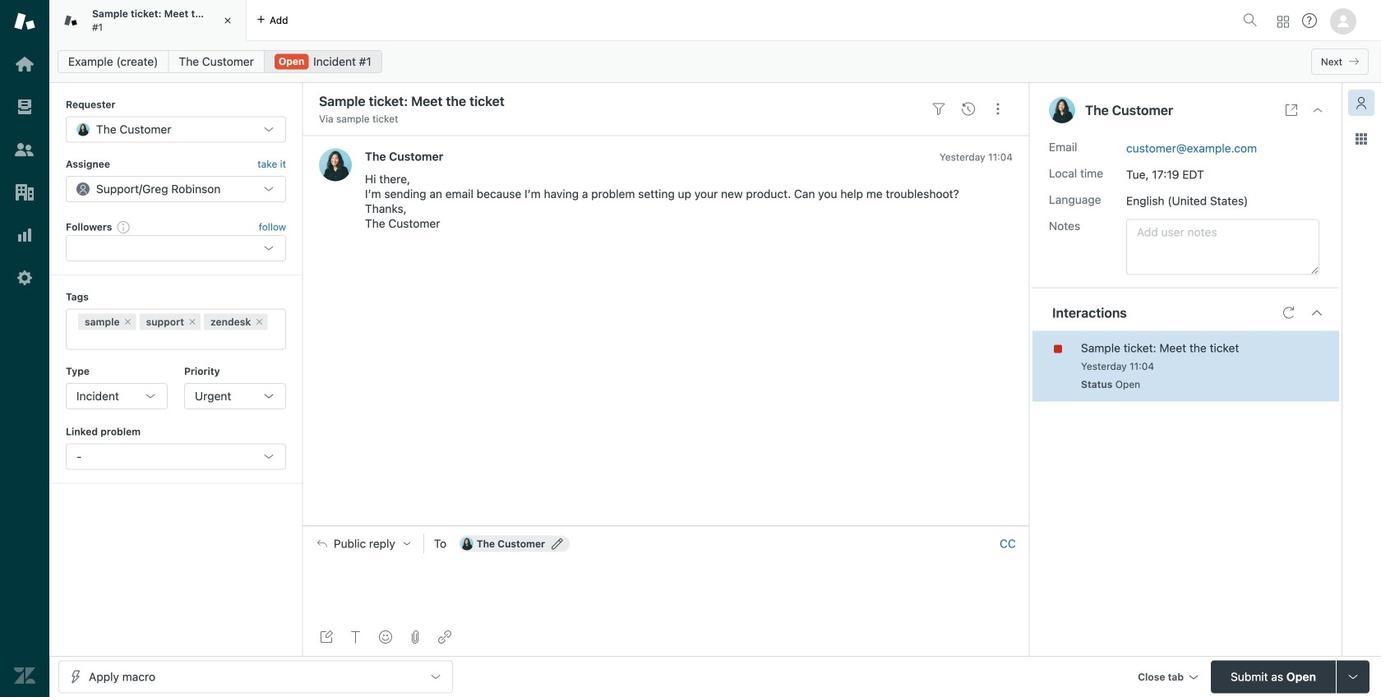 Task type: vqa. For each thing, say whether or not it's contained in the screenshot.
left the Mar 11 11:04 text field
no



Task type: describe. For each thing, give the bounding box(es) containing it.
2 remove image from the left
[[254, 317, 264, 327]]

customer@example.com image
[[460, 538, 474, 551]]

admin image
[[14, 267, 35, 289]]

close image inside tabs tab list
[[220, 12, 236, 29]]

filter image
[[933, 103, 946, 116]]

1 horizontal spatial yesterday 11:04 text field
[[1082, 361, 1155, 372]]

format text image
[[350, 631, 363, 644]]

insert emojis image
[[379, 631, 392, 644]]

view more details image
[[1286, 104, 1299, 117]]

get help image
[[1303, 13, 1318, 28]]

1 remove image from the left
[[123, 317, 133, 327]]

user image
[[1050, 97, 1076, 123]]

add link (cmd k) image
[[438, 631, 452, 644]]

Subject field
[[316, 91, 921, 111]]

Add user notes text field
[[1127, 219, 1320, 275]]

reporting image
[[14, 225, 35, 246]]

0 vertical spatial yesterday 11:04 text field
[[940, 151, 1013, 163]]

zendesk products image
[[1278, 16, 1290, 28]]

secondary element
[[49, 45, 1382, 78]]

views image
[[14, 96, 35, 118]]



Task type: locate. For each thing, give the bounding box(es) containing it.
tabs tab list
[[49, 0, 1237, 41]]

add attachment image
[[409, 631, 422, 644]]

Yesterday 11:04 text field
[[940, 151, 1013, 163], [1082, 361, 1155, 372]]

customer context image
[[1356, 96, 1369, 109]]

0 horizontal spatial close image
[[220, 12, 236, 29]]

organizations image
[[14, 182, 35, 203]]

close image
[[220, 12, 236, 29], [1312, 104, 1325, 117]]

tab
[[49, 0, 247, 41]]

draft mode image
[[320, 631, 333, 644]]

remove image
[[188, 317, 197, 327]]

customers image
[[14, 139, 35, 160]]

remove image left remove image
[[123, 317, 133, 327]]

1 horizontal spatial close image
[[1312, 104, 1325, 117]]

events image
[[962, 103, 976, 116]]

0 horizontal spatial yesterday 11:04 text field
[[940, 151, 1013, 163]]

ticket actions image
[[992, 103, 1005, 116]]

apps image
[[1356, 132, 1369, 146]]

0 horizontal spatial remove image
[[123, 317, 133, 327]]

1 vertical spatial close image
[[1312, 104, 1325, 117]]

main element
[[0, 0, 49, 698]]

info on adding followers image
[[117, 220, 130, 234]]

avatar image
[[319, 148, 352, 181]]

edit user image
[[552, 538, 564, 550]]

remove image right remove image
[[254, 317, 264, 327]]

zendesk image
[[14, 665, 35, 687]]

1 vertical spatial yesterday 11:04 text field
[[1082, 361, 1155, 372]]

zendesk support image
[[14, 11, 35, 32]]

get started image
[[14, 53, 35, 75]]

0 vertical spatial close image
[[220, 12, 236, 29]]

displays possible ticket submission types image
[[1347, 671, 1361, 684]]

hide composer image
[[660, 520, 673, 533]]

remove image
[[123, 317, 133, 327], [254, 317, 264, 327]]

1 horizontal spatial remove image
[[254, 317, 264, 327]]



